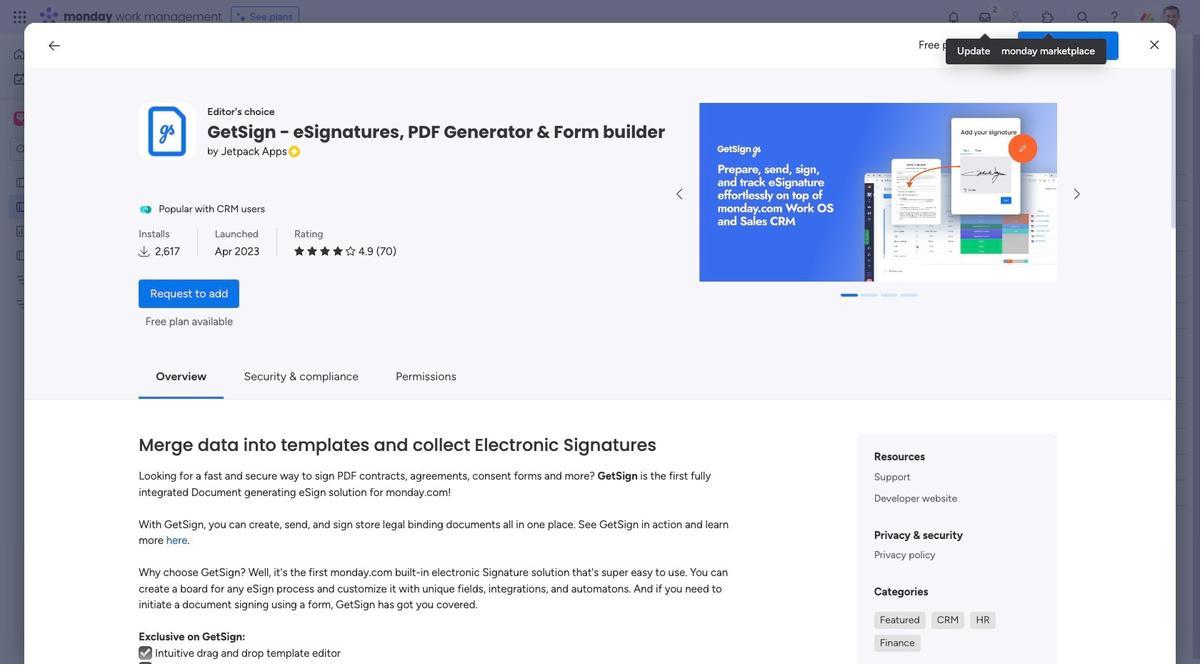 Task type: locate. For each thing, give the bounding box(es) containing it.
terry turtle image right start a board discussion image
[[1056, 49, 1075, 68]]

0 vertical spatial public board image
[[15, 175, 29, 189]]

2 public board image from the top
[[15, 248, 29, 262]]

option up workspace selection element
[[9, 43, 174, 66]]

Search field
[[320, 113, 363, 133]]

public dashboard image
[[15, 224, 29, 237]]

1 horizontal spatial terry turtle image
[[1161, 6, 1184, 29]]

option
[[9, 43, 174, 66], [0, 169, 182, 172]]

help image
[[1108, 10, 1122, 24]]

1 horizontal spatial star image
[[307, 246, 317, 257]]

0 horizontal spatial star image
[[295, 246, 305, 257]]

public board image
[[15, 175, 29, 189], [15, 248, 29, 262]]

angle down image
[[278, 118, 285, 128]]

1 public board image from the top
[[15, 175, 29, 189]]

select product image
[[13, 10, 27, 24]]

see plans image
[[237, 9, 250, 25]]

0 horizontal spatial terry turtle image
[[1056, 49, 1075, 68]]

1 vertical spatial public board image
[[15, 248, 29, 262]]

public board image down public dashboard image
[[15, 248, 29, 262]]

0 vertical spatial option
[[9, 43, 174, 66]]

notifications image
[[947, 10, 961, 24]]

list box
[[0, 167, 182, 509]]

None field
[[242, 151, 321, 169], [710, 180, 738, 195], [242, 354, 321, 372], [520, 383, 557, 398], [606, 383, 642, 398], [710, 383, 738, 398], [242, 151, 321, 169], [710, 180, 738, 195], [242, 354, 321, 372], [520, 383, 557, 398], [606, 383, 642, 398], [710, 383, 738, 398]]

collapse image
[[1158, 117, 1169, 129]]

app logo image
[[139, 103, 196, 160]]

terry turtle image right help icon
[[1161, 6, 1184, 29]]

star image
[[295, 246, 305, 257], [307, 246, 317, 257], [320, 246, 330, 257]]

public board image up public board icon
[[15, 175, 29, 189]]

option down "search in workspace" field
[[0, 169, 182, 172]]

workspace image
[[16, 111, 26, 127]]

3 star image from the left
[[320, 246, 330, 257]]

tab
[[217, 76, 310, 99]]

arrow down image
[[487, 114, 504, 132]]

star image
[[333, 246, 343, 257]]

star o image
[[346, 246, 356, 257]]

terry turtle image
[[1161, 6, 1184, 29], [1056, 49, 1075, 68]]

dapulse x slim image
[[1151, 37, 1160, 54]]

v2 download image
[[139, 244, 150, 260]]

2 horizontal spatial star image
[[320, 246, 330, 257]]

workspace selection element
[[14, 110, 119, 129]]



Task type: vqa. For each thing, say whether or not it's contained in the screenshot.
the "component" ICON
no



Task type: describe. For each thing, give the bounding box(es) containing it.
0 vertical spatial terry turtle image
[[1161, 6, 1184, 29]]

v2 search image
[[309, 115, 320, 131]]

public board image
[[15, 199, 29, 213]]

marketplace arrow left image
[[677, 189, 683, 200]]

Search in workspace field
[[30, 141, 119, 158]]

marketplace arrow right image
[[1075, 189, 1080, 200]]

monday marketplace image
[[1041, 10, 1056, 24]]

search everything image
[[1076, 10, 1091, 24]]

2 image
[[989, 1, 1002, 17]]

1 star image from the left
[[295, 246, 305, 257]]

1 vertical spatial option
[[0, 169, 182, 172]]

start a board discussion image
[[1026, 51, 1040, 66]]

screenshot image
[[700, 103, 1058, 282]]

2 star image from the left
[[307, 246, 317, 257]]

update feed image
[[978, 10, 993, 24]]

workspace image
[[14, 111, 28, 127]]

1 vertical spatial terry turtle image
[[1056, 49, 1075, 68]]



